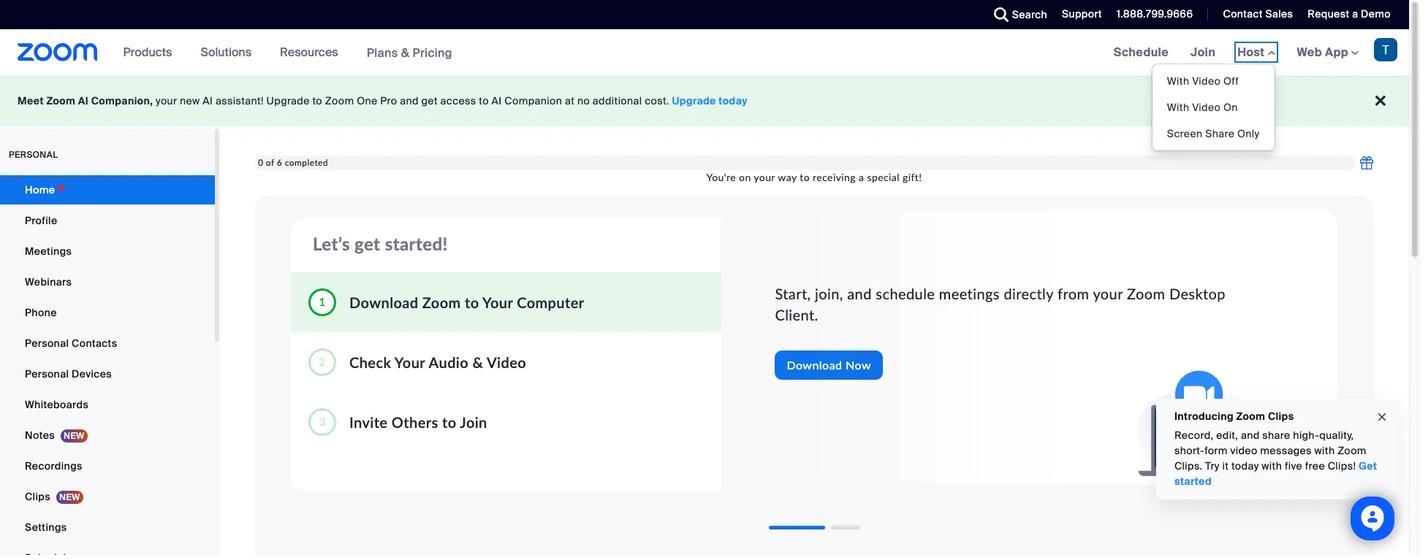 Task type: locate. For each thing, give the bounding box(es) containing it.
clips up settings
[[25, 490, 50, 504]]

and inside start, join, and schedule meetings directly from your zoom desktop client.
[[847, 285, 872, 303]]

web app
[[1297, 45, 1349, 60]]

download inside button
[[787, 358, 842, 372]]

1 vertical spatial a
[[859, 171, 864, 184]]

your left 'new'
[[156, 94, 177, 107]]

banner
[[0, 29, 1409, 151]]

request a demo link
[[1297, 0, 1409, 29], [1308, 7, 1391, 20]]

clips!
[[1328, 460, 1356, 473]]

recordings link
[[0, 452, 215, 481]]

1 vertical spatial download
[[787, 358, 842, 372]]

a left special
[[859, 171, 864, 184]]

to down resources dropdown button on the left top of page
[[312, 94, 322, 107]]

0 horizontal spatial ai
[[78, 94, 88, 107]]

0 horizontal spatial with
[[1262, 460, 1282, 473]]

computer
[[517, 293, 584, 311]]

1 horizontal spatial join
[[1191, 45, 1216, 60]]

and right "join,"
[[847, 285, 872, 303]]

0 vertical spatial join
[[1191, 45, 1216, 60]]

plans & pricing link
[[367, 45, 452, 60], [367, 45, 452, 60]]

and for start, join, and schedule meetings directly from your zoom desktop client.
[[847, 285, 872, 303]]

notes link
[[0, 421, 215, 450]]

0 horizontal spatial upgrade
[[266, 94, 310, 107]]

0 horizontal spatial get
[[355, 233, 380, 254]]

0 vertical spatial video
[[1192, 75, 1221, 88]]

1 horizontal spatial and
[[847, 285, 872, 303]]

check
[[349, 353, 391, 371]]

ai right 'new'
[[203, 94, 213, 107]]

get inside meet zoom ai companion, footer
[[421, 94, 438, 107]]

2
[[319, 355, 326, 368]]

introducing zoom clips
[[1175, 410, 1294, 423]]

1 vertical spatial join
[[460, 413, 487, 431]]

& right audio
[[473, 353, 483, 371]]

search
[[1012, 8, 1047, 21]]

ai
[[78, 94, 88, 107], [203, 94, 213, 107], [492, 94, 502, 107]]

personal up whiteboards
[[25, 368, 69, 381]]

download left 'now'
[[787, 358, 842, 372]]

your inside start, join, and schedule meetings directly from your zoom desktop client.
[[1093, 285, 1123, 303]]

with up the screen
[[1167, 101, 1190, 114]]

off
[[1224, 75, 1239, 88]]

web
[[1297, 45, 1322, 60]]

clips inside the personal menu menu
[[25, 490, 50, 504]]

video right audio
[[487, 353, 526, 371]]

contacts
[[72, 337, 117, 350]]

with for with video on
[[1167, 101, 1190, 114]]

2 horizontal spatial ai
[[492, 94, 502, 107]]

companion,
[[91, 94, 153, 107]]

invite
[[349, 413, 388, 431]]

your left computer
[[482, 293, 513, 311]]

personal devices
[[25, 368, 112, 381]]

contact sales link
[[1212, 0, 1297, 29], [1223, 7, 1293, 20]]

and right pro
[[400, 94, 419, 107]]

0 vertical spatial personal
[[25, 337, 69, 350]]

0 of 6 completed
[[258, 157, 328, 168]]

0 horizontal spatial today
[[719, 94, 748, 107]]

download
[[349, 293, 418, 311], [787, 358, 842, 372]]

clips.
[[1175, 460, 1203, 473]]

0 vertical spatial &
[[401, 45, 410, 60]]

1 vertical spatial and
[[847, 285, 872, 303]]

messages
[[1260, 444, 1312, 458]]

share
[[1206, 127, 1235, 140]]

get left the access on the top of the page
[[421, 94, 438, 107]]

2 horizontal spatial and
[[1241, 429, 1260, 442]]

pricing
[[413, 45, 452, 60]]

personal contacts
[[25, 337, 117, 350]]

and up video
[[1241, 429, 1260, 442]]

1 horizontal spatial today
[[1232, 460, 1259, 473]]

only
[[1238, 127, 1260, 140]]

download down the let's get started!
[[349, 293, 418, 311]]

zoom left 'desktop'
[[1127, 285, 1165, 303]]

2 personal from the top
[[25, 368, 69, 381]]

1 horizontal spatial get
[[421, 94, 438, 107]]

support link
[[1051, 0, 1106, 29], [1062, 7, 1102, 20]]

1 horizontal spatial upgrade
[[672, 94, 716, 107]]

0 vertical spatial your
[[156, 94, 177, 107]]

2 vertical spatial your
[[1093, 285, 1123, 303]]

1 vertical spatial video
[[1192, 101, 1221, 114]]

6
[[277, 157, 282, 168]]

with
[[1315, 444, 1335, 458], [1262, 460, 1282, 473]]

record,
[[1175, 429, 1214, 442]]

upgrade right "cost."
[[672, 94, 716, 107]]

1 vertical spatial get
[[355, 233, 380, 254]]

0 vertical spatial download
[[349, 293, 418, 311]]

let's get started!
[[313, 233, 448, 254]]

your left audio
[[395, 353, 425, 371]]

product information navigation
[[112, 29, 463, 77]]

to
[[312, 94, 322, 107], [479, 94, 489, 107], [800, 171, 810, 184], [465, 293, 479, 311], [442, 413, 456, 431]]

meetings
[[939, 285, 1000, 303]]

0 horizontal spatial your
[[395, 353, 425, 371]]

1 horizontal spatial with
[[1315, 444, 1335, 458]]

personal down phone
[[25, 337, 69, 350]]

a
[[1352, 7, 1358, 20], [859, 171, 864, 184]]

video left the on
[[1192, 101, 1221, 114]]

1.888.799.9666 button
[[1106, 0, 1197, 29], [1117, 7, 1193, 20]]

and inside 'record, edit, and share high-quality, short-form video messages with zoom clips. try it today with five free clips!'
[[1241, 429, 1260, 442]]

2 ai from the left
[[203, 94, 213, 107]]

1 horizontal spatial download
[[787, 358, 842, 372]]

0 horizontal spatial download
[[349, 293, 418, 311]]

special
[[867, 171, 900, 184]]

zoom up clips!
[[1338, 444, 1367, 458]]

with up free
[[1315, 444, 1335, 458]]

ai left companion,
[[78, 94, 88, 107]]

ai left companion
[[492, 94, 502, 107]]

download now button
[[775, 351, 883, 380]]

1 horizontal spatial clips
[[1268, 410, 1294, 423]]

get
[[421, 94, 438, 107], [355, 233, 380, 254]]

0 horizontal spatial join
[[460, 413, 487, 431]]

record, edit, and share high-quality, short-form video messages with zoom clips. try it today with five free clips!
[[1175, 429, 1367, 473]]

and for record, edit, and share high-quality, short-form video messages with zoom clips. try it today with five free clips!
[[1241, 429, 1260, 442]]

client.
[[775, 306, 818, 323]]

video left off
[[1192, 75, 1221, 88]]

0 horizontal spatial and
[[400, 94, 419, 107]]

1 horizontal spatial ai
[[203, 94, 213, 107]]

0 horizontal spatial &
[[401, 45, 410, 60]]

profile picture image
[[1374, 38, 1398, 61]]

0 vertical spatial get
[[421, 94, 438, 107]]

check your audio & video
[[349, 353, 526, 371]]

0 vertical spatial with
[[1167, 75, 1190, 88]]

3
[[319, 414, 326, 428]]

your
[[156, 94, 177, 107], [754, 171, 775, 184], [1093, 285, 1123, 303]]

zoom inside start, join, and schedule meetings directly from your zoom desktop client.
[[1127, 285, 1165, 303]]

short-
[[1175, 444, 1205, 458]]

1 horizontal spatial your
[[482, 293, 513, 311]]

today
[[719, 94, 748, 107], [1232, 460, 1259, 473]]

your right on
[[754, 171, 775, 184]]

0 vertical spatial a
[[1352, 7, 1358, 20]]

clips
[[1268, 410, 1294, 423], [25, 490, 50, 504]]

a left demo
[[1352, 7, 1358, 20]]

1 horizontal spatial your
[[754, 171, 775, 184]]

1 personal from the top
[[25, 337, 69, 350]]

your right the from
[[1093, 285, 1123, 303]]

app
[[1325, 45, 1349, 60]]

1 with from the top
[[1167, 75, 1190, 88]]

clips up share
[[1268, 410, 1294, 423]]

2 vertical spatial and
[[1241, 429, 1260, 442]]

2 horizontal spatial your
[[1093, 285, 1123, 303]]

no
[[577, 94, 590, 107]]

1.888.799.9666
[[1117, 7, 1193, 20]]

1 vertical spatial personal
[[25, 368, 69, 381]]

way
[[778, 171, 797, 184]]

0 vertical spatial today
[[719, 94, 748, 107]]

your inside meet zoom ai companion, footer
[[156, 94, 177, 107]]

demo
[[1361, 7, 1391, 20]]

personal inside "link"
[[25, 337, 69, 350]]

1 vertical spatial your
[[395, 353, 425, 371]]

2 with from the top
[[1167, 101, 1190, 114]]

with up with video on
[[1167, 75, 1190, 88]]

1 vertical spatial with
[[1167, 101, 1190, 114]]

0 horizontal spatial clips
[[25, 490, 50, 504]]

video
[[1231, 444, 1258, 458]]

join up with video off on the top right of the page
[[1191, 45, 1216, 60]]

to right way
[[800, 171, 810, 184]]

desktop
[[1169, 285, 1226, 303]]

& right plans
[[401, 45, 410, 60]]

personal
[[25, 337, 69, 350], [25, 368, 69, 381]]

start,
[[775, 285, 811, 303]]

zoom inside 'record, edit, and share high-quality, short-form video messages with zoom clips. try it today with five free clips!'
[[1338, 444, 1367, 458]]

gift!
[[903, 171, 922, 184]]

meet
[[18, 94, 44, 107]]

0 vertical spatial and
[[400, 94, 419, 107]]

zoom
[[46, 94, 75, 107], [325, 94, 354, 107], [1127, 285, 1165, 303], [422, 293, 461, 311], [1236, 410, 1266, 423], [1338, 444, 1367, 458]]

home link
[[0, 175, 215, 205]]

upgrade down product information navigation
[[266, 94, 310, 107]]

with down messages
[[1262, 460, 1282, 473]]

today inside 'record, edit, and share high-quality, short-form video messages with zoom clips. try it today with five free clips!'
[[1232, 460, 1259, 473]]

cost.
[[645, 94, 669, 107]]

webinars link
[[0, 268, 215, 297]]

and
[[400, 94, 419, 107], [847, 285, 872, 303], [1241, 429, 1260, 442]]

schedule
[[1114, 45, 1169, 60]]

video
[[1192, 75, 1221, 88], [1192, 101, 1221, 114], [487, 353, 526, 371]]

video for off
[[1192, 75, 1221, 88]]

get right let's
[[355, 233, 380, 254]]

0 horizontal spatial your
[[156, 94, 177, 107]]

it
[[1223, 460, 1229, 473]]

meetings link
[[0, 237, 215, 266]]

join right others in the bottom left of the page
[[460, 413, 487, 431]]

on
[[739, 171, 751, 184]]

1 vertical spatial &
[[473, 353, 483, 371]]

webinars
[[25, 276, 72, 289]]

1 vertical spatial clips
[[25, 490, 50, 504]]

1 vertical spatial today
[[1232, 460, 1259, 473]]

with for with video off
[[1167, 75, 1190, 88]]



Task type: vqa. For each thing, say whether or not it's contained in the screenshot.
right image for Account Management
no



Task type: describe. For each thing, give the bounding box(es) containing it.
and inside meet zoom ai companion, footer
[[400, 94, 419, 107]]

host button
[[1238, 45, 1275, 60]]

one
[[357, 94, 378, 107]]

from
[[1058, 285, 1089, 303]]

1 horizontal spatial &
[[473, 353, 483, 371]]

companion
[[505, 94, 562, 107]]

today inside meet zoom ai companion, footer
[[719, 94, 748, 107]]

notes
[[25, 429, 55, 442]]

screen
[[1167, 127, 1203, 140]]

home
[[25, 183, 55, 197]]

get
[[1359, 460, 1377, 473]]

zoom up edit,
[[1236, 410, 1266, 423]]

1 vertical spatial your
[[754, 171, 775, 184]]

to right others in the bottom left of the page
[[442, 413, 456, 431]]

try
[[1205, 460, 1220, 473]]

2 vertical spatial video
[[487, 353, 526, 371]]

quality,
[[1320, 429, 1354, 442]]

join inside join link
[[1191, 45, 1216, 60]]

settings link
[[0, 513, 215, 542]]

invite others to join
[[349, 413, 487, 431]]

get started
[[1175, 460, 1377, 488]]

schedule
[[876, 285, 935, 303]]

1 horizontal spatial a
[[1352, 7, 1358, 20]]

meetings
[[25, 245, 72, 258]]

contact sales
[[1223, 7, 1293, 20]]

with video on
[[1167, 101, 1238, 114]]

support
[[1062, 7, 1102, 20]]

with video off link
[[1153, 68, 1274, 94]]

others
[[392, 413, 438, 431]]

schedule link
[[1103, 29, 1180, 76]]

introducing
[[1175, 410, 1234, 423]]

1 upgrade from the left
[[266, 94, 310, 107]]

1
[[319, 295, 326, 308]]

0 horizontal spatial a
[[859, 171, 864, 184]]

0 vertical spatial with
[[1315, 444, 1335, 458]]

you're
[[707, 171, 736, 184]]

personal for personal devices
[[25, 368, 69, 381]]

download for download now
[[787, 358, 842, 372]]

3 ai from the left
[[492, 94, 502, 107]]

resources
[[280, 45, 338, 60]]

profile
[[25, 214, 57, 227]]

host
[[1238, 45, 1268, 60]]

profile link
[[0, 206, 215, 235]]

zoom right "meet" on the top left of page
[[46, 94, 75, 107]]

1 vertical spatial with
[[1262, 460, 1282, 473]]

personal for personal contacts
[[25, 337, 69, 350]]

let's
[[313, 233, 350, 254]]

search button
[[983, 0, 1051, 29]]

banner containing products
[[0, 29, 1409, 151]]

personal devices link
[[0, 360, 215, 389]]

share
[[1263, 429, 1291, 442]]

start, join, and schedule meetings directly from your zoom desktop client.
[[775, 285, 1226, 323]]

you're on your way to receiving a special gift!
[[707, 171, 922, 184]]

access
[[440, 94, 476, 107]]

0 vertical spatial your
[[482, 293, 513, 311]]

zoom left one
[[325, 94, 354, 107]]

started!
[[385, 233, 448, 254]]

request a demo
[[1308, 7, 1391, 20]]

recordings
[[25, 460, 82, 473]]

download now
[[787, 358, 871, 372]]

join,
[[815, 285, 843, 303]]

meet zoom ai companion, footer
[[0, 76, 1409, 126]]

on
[[1224, 101, 1238, 114]]

join link
[[1180, 29, 1227, 76]]

download for download zoom to your computer
[[349, 293, 418, 311]]

& inside product information navigation
[[401, 45, 410, 60]]

plans & pricing
[[367, 45, 452, 60]]

completed
[[285, 157, 328, 168]]

meet zoom ai companion, your new ai assistant! upgrade to zoom one pro and get access to ai companion at no additional cost. upgrade today
[[18, 94, 748, 107]]

form
[[1205, 444, 1228, 458]]

web app button
[[1297, 45, 1359, 60]]

zoom logo image
[[18, 43, 98, 61]]

products
[[123, 45, 172, 60]]

free
[[1305, 460, 1325, 473]]

edit,
[[1216, 429, 1238, 442]]

with video off
[[1167, 75, 1239, 88]]

1 ai from the left
[[78, 94, 88, 107]]

contact
[[1223, 7, 1263, 20]]

personal menu menu
[[0, 175, 215, 556]]

2 upgrade from the left
[[672, 94, 716, 107]]

personal contacts link
[[0, 329, 215, 358]]

directly
[[1004, 285, 1054, 303]]

close image
[[1376, 409, 1388, 426]]

request
[[1308, 7, 1350, 20]]

resources button
[[280, 29, 345, 76]]

assistant!
[[216, 94, 264, 107]]

receiving
[[813, 171, 856, 184]]

products button
[[123, 29, 179, 76]]

0 vertical spatial clips
[[1268, 410, 1294, 423]]

to right the access on the top of the page
[[479, 94, 489, 107]]

pro
[[380, 94, 397, 107]]

to up audio
[[465, 293, 479, 311]]

now
[[846, 358, 871, 372]]

devices
[[72, 368, 112, 381]]

plans
[[367, 45, 398, 60]]

settings
[[25, 521, 67, 534]]

phone link
[[0, 298, 215, 327]]

video for on
[[1192, 101, 1221, 114]]

meetings navigation
[[1103, 29, 1409, 151]]

personal
[[9, 149, 58, 161]]

of
[[266, 157, 274, 168]]

solutions button
[[201, 29, 258, 76]]

sales
[[1266, 7, 1293, 20]]

whiteboards link
[[0, 390, 215, 420]]

zoom up check your audio & video
[[422, 293, 461, 311]]



